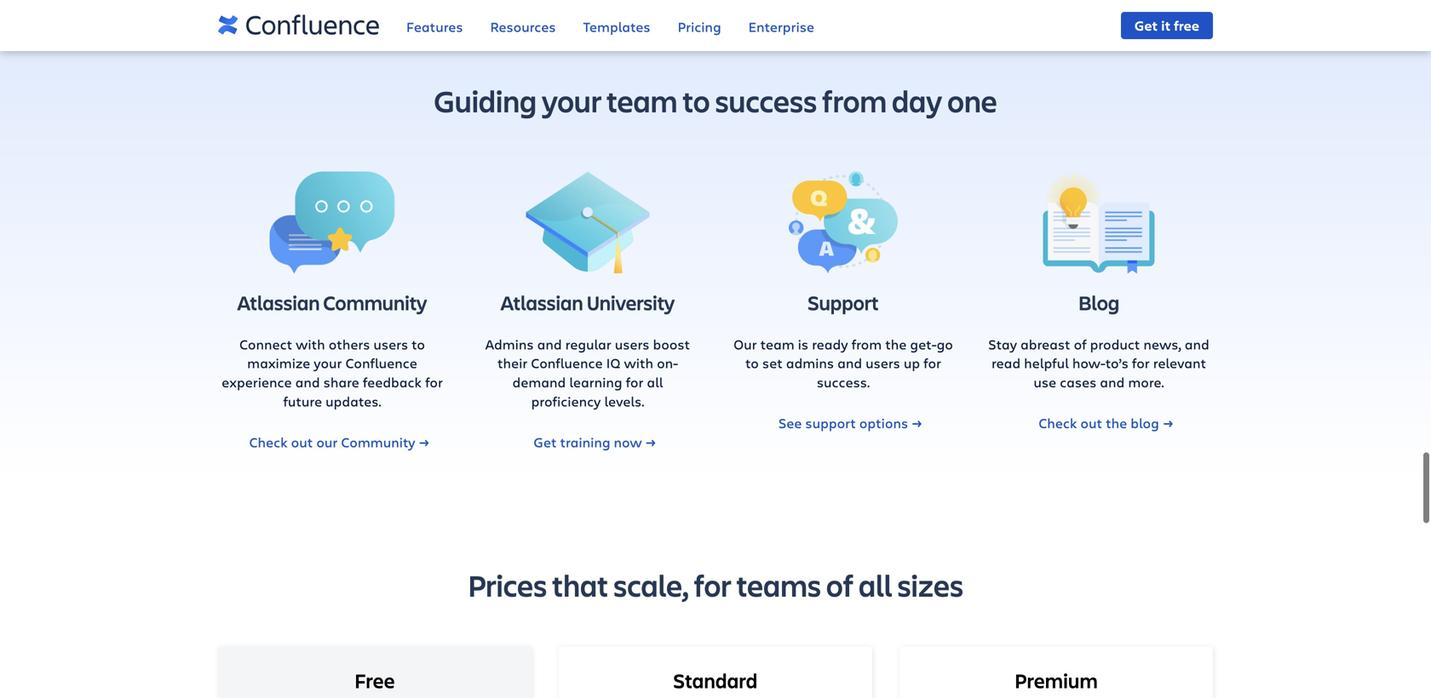Task type: vqa. For each thing, say whether or not it's contained in the screenshot.
boards
no



Task type: describe. For each thing, give the bounding box(es) containing it.
blog
[[1079, 289, 1120, 316]]

set
[[763, 354, 783, 372]]

0 vertical spatial community
[[323, 289, 427, 316]]

ready
[[812, 335, 848, 353]]

see
[[779, 414, 802, 432]]

pricing link
[[678, 6, 721, 50]]

templates
[[583, 17, 651, 36]]

connect
[[239, 335, 292, 353]]

admins and regular users boost their confluence iq with on- demand learning for all proficiency levels.
[[486, 335, 690, 411]]

for inside admins and regular users boost their confluence iq with on- demand learning for all proficiency levels.
[[626, 373, 644, 392]]

product
[[1090, 335, 1140, 353]]

prices that scale, for teams of all sizes
[[468, 565, 964, 606]]

admins
[[486, 335, 534, 353]]

proficiency
[[531, 392, 601, 411]]

to's
[[1106, 354, 1129, 372]]

enterprise link
[[749, 6, 815, 50]]

prices
[[468, 565, 547, 606]]

confluence logo image
[[218, 5, 379, 46]]

levels.
[[605, 392, 645, 411]]

users inside our team is ready from the get-go to set admins and users up for success.
[[866, 354, 901, 372]]

an illustrated, open book full of text content, with a yellow light bulb floating above image
[[971, 172, 1227, 274]]

news,
[[1144, 335, 1182, 353]]

illustrated question and answer bubbles image
[[716, 172, 971, 274]]

templates link
[[583, 6, 651, 50]]

your inside connect with others users to maximize your confluence experience and share feedback for future updates.
[[314, 354, 342, 372]]

enterprise
[[749, 17, 815, 36]]

now
[[614, 433, 642, 451]]

updates.
[[326, 392, 381, 411]]

of inside stay abreast of product news, and read helpful how-to's for relevant use cases and more.
[[1074, 335, 1087, 353]]

confluence inside connect with others users to maximize your confluence experience and share feedback for future updates.
[[346, 354, 417, 372]]

one
[[948, 80, 998, 121]]

on-
[[657, 354, 678, 372]]

out for atlassian community
[[291, 433, 313, 451]]

from inside our team is ready from the get-go to set admins and users up for success.
[[852, 335, 882, 353]]

university
[[587, 289, 675, 316]]

options
[[860, 414, 909, 432]]

to inside connect with others users to maximize your confluence experience and share feedback for future updates.
[[412, 335, 425, 353]]

success
[[715, 80, 817, 121]]

team inside our team is ready from the get-go to set admins and users up for success.
[[761, 335, 795, 353]]

our
[[734, 335, 757, 353]]

is
[[798, 335, 809, 353]]

helpful
[[1024, 354, 1069, 372]]

support
[[806, 414, 856, 432]]

how-
[[1073, 354, 1106, 372]]

share
[[324, 373, 359, 392]]

and inside connect with others users to maximize your confluence experience and share feedback for future updates.
[[295, 373, 320, 392]]

confluence inside admins and regular users boost their confluence iq with on- demand learning for all proficiency levels.
[[531, 354, 603, 372]]

resources
[[490, 17, 556, 36]]

learning
[[570, 373, 623, 392]]

go
[[937, 335, 953, 353]]

get training now
[[534, 433, 642, 451]]

others
[[329, 335, 370, 353]]

0 vertical spatial team
[[607, 80, 678, 121]]

and down the to's
[[1100, 373, 1125, 392]]

users for atlassian university
[[615, 335, 650, 353]]

scale,
[[614, 565, 689, 606]]

more.
[[1129, 373, 1165, 392]]

free
[[355, 667, 395, 694]]

our team is ready from the get-go to set admins and users up for success.
[[734, 335, 953, 392]]

resources link
[[490, 6, 556, 50]]

check out our community link
[[249, 433, 429, 451]]

1 horizontal spatial your
[[542, 80, 602, 121]]

iq
[[606, 354, 621, 372]]

future
[[283, 392, 322, 411]]

it
[[1162, 16, 1171, 35]]

the inside our team is ready from the get-go to set admins and users up for success.
[[886, 335, 907, 353]]

and inside our team is ready from the get-go to set admins and users up for success.
[[838, 354, 862, 372]]

with inside connect with others users to maximize your confluence experience and share feedback for future updates.
[[296, 335, 325, 353]]

training
[[560, 433, 611, 451]]

guiding your team to success from day one
[[434, 80, 998, 121]]

feedback
[[363, 373, 422, 392]]

pricing
[[678, 17, 721, 36]]

guiding
[[434, 80, 537, 121]]



Task type: locate. For each thing, give the bounding box(es) containing it.
to up feedback
[[412, 335, 425, 353]]

1 vertical spatial the
[[1106, 414, 1128, 432]]

1 vertical spatial out
[[291, 433, 313, 451]]

1 horizontal spatial team
[[761, 335, 795, 353]]

team up set
[[761, 335, 795, 353]]

to
[[683, 80, 710, 121], [412, 335, 425, 353], [746, 354, 759, 372]]

atlassian up admins
[[501, 289, 583, 316]]

relevant
[[1154, 354, 1207, 372]]

0 vertical spatial out
[[1081, 414, 1103, 432]]

users
[[374, 335, 408, 353], [615, 335, 650, 353], [866, 354, 901, 372]]

check out our community
[[249, 433, 415, 451]]

from
[[822, 80, 887, 121], [852, 335, 882, 353]]

community up the others
[[323, 289, 427, 316]]

to inside our team is ready from the get-go to set admins and users up for success.
[[746, 354, 759, 372]]

check for blog
[[1039, 414, 1077, 432]]

from left day
[[822, 80, 887, 121]]

teams
[[737, 565, 821, 606]]

of up "how-"
[[1074, 335, 1087, 353]]

0 vertical spatial the
[[886, 335, 907, 353]]

2 horizontal spatial to
[[746, 354, 759, 372]]

0 horizontal spatial the
[[886, 335, 907, 353]]

1 horizontal spatial with
[[624, 354, 654, 372]]

and left regular
[[537, 335, 562, 353]]

illustrated speech bubbles with a yellow star image
[[205, 172, 460, 274]]

for up 'more.'
[[1132, 354, 1150, 372]]

use
[[1034, 373, 1057, 392]]

out for blog
[[1081, 414, 1103, 432]]

1 vertical spatial with
[[624, 354, 654, 372]]

0 vertical spatial check
[[1039, 414, 1077, 432]]

and up "success."
[[838, 354, 862, 372]]

users left up
[[866, 354, 901, 372]]

boost
[[653, 335, 690, 353]]

atlassian up connect
[[237, 289, 320, 316]]

1 horizontal spatial atlassian
[[501, 289, 583, 316]]

team
[[607, 80, 678, 121], [761, 335, 795, 353]]

for up levels.
[[626, 373, 644, 392]]

blog
[[1131, 414, 1160, 432]]

see support options
[[779, 414, 909, 432]]

admins
[[786, 354, 834, 372]]

community
[[323, 289, 427, 316], [341, 433, 415, 451]]

1 horizontal spatial confluence
[[531, 354, 603, 372]]

their
[[498, 354, 528, 372]]

for inside stay abreast of product news, and read helpful how-to's for relevant use cases and more.
[[1132, 354, 1150, 372]]

1 vertical spatial check
[[249, 433, 288, 451]]

stay abreast of product news, and read helpful how-to's for relevant use cases and more.
[[989, 335, 1210, 392]]

our
[[316, 433, 338, 451]]

0 vertical spatial all
[[647, 373, 663, 392]]

1 horizontal spatial the
[[1106, 414, 1128, 432]]

get for get it free
[[1135, 16, 1158, 35]]

1 horizontal spatial out
[[1081, 414, 1103, 432]]

1 horizontal spatial to
[[683, 80, 710, 121]]

1 vertical spatial team
[[761, 335, 795, 353]]

0 vertical spatial your
[[542, 80, 602, 121]]

get training now link
[[534, 433, 656, 451]]

1 vertical spatial all
[[859, 565, 893, 606]]

all left the sizes at the right of page
[[859, 565, 893, 606]]

1 horizontal spatial users
[[615, 335, 650, 353]]

from right ready
[[852, 335, 882, 353]]

abreast
[[1021, 335, 1071, 353]]

get left it
[[1135, 16, 1158, 35]]

for right scale,
[[694, 565, 732, 606]]

1 vertical spatial of
[[826, 565, 854, 606]]

2 confluence from the left
[[531, 354, 603, 372]]

check for atlassian community
[[249, 433, 288, 451]]

0 horizontal spatial to
[[412, 335, 425, 353]]

for inside our team is ready from the get-go to set admins and users up for success.
[[924, 354, 942, 372]]

0 horizontal spatial atlassian
[[237, 289, 320, 316]]

with right 'iq'
[[624, 354, 654, 372]]

2 horizontal spatial users
[[866, 354, 901, 372]]

1 horizontal spatial of
[[1074, 335, 1087, 353]]

1 horizontal spatial get
[[1135, 16, 1158, 35]]

to left the success
[[683, 80, 710, 121]]

the left the "blog"
[[1106, 414, 1128, 432]]

for right up
[[924, 354, 942, 372]]

0 horizontal spatial team
[[607, 80, 678, 121]]

0 vertical spatial from
[[822, 80, 887, 121]]

confluence
[[346, 354, 417, 372], [531, 354, 603, 372]]

regular
[[566, 335, 612, 353]]

and inside admins and regular users boost their confluence iq with on- demand learning for all proficiency levels.
[[537, 335, 562, 353]]

1 atlassian from the left
[[237, 289, 320, 316]]

standard
[[674, 667, 758, 694]]

all down on-
[[647, 373, 663, 392]]

see support options link
[[779, 414, 922, 432]]

check
[[1039, 414, 1077, 432], [249, 433, 288, 451]]

of
[[1074, 335, 1087, 353], [826, 565, 854, 606]]

with inside admins and regular users boost their confluence iq with on- demand learning for all proficiency levels.
[[624, 354, 654, 372]]

0 horizontal spatial with
[[296, 335, 325, 353]]

get for get training now
[[534, 433, 557, 451]]

with up maximize
[[296, 335, 325, 353]]

to down our
[[746, 354, 759, 372]]

0 vertical spatial to
[[683, 80, 710, 121]]

community down updates.
[[341, 433, 415, 451]]

1 vertical spatial get
[[534, 433, 557, 451]]

check down future
[[249, 433, 288, 451]]

0 horizontal spatial out
[[291, 433, 313, 451]]

out down cases
[[1081, 414, 1103, 432]]

1 vertical spatial from
[[852, 335, 882, 353]]

that
[[552, 565, 609, 606]]

for inside connect with others users to maximize your confluence experience and share feedback for future updates.
[[425, 373, 443, 392]]

get it free
[[1135, 16, 1200, 35]]

and up relevant
[[1185, 335, 1210, 353]]

users inside admins and regular users boost their confluence iq with on- demand learning for all proficiency levels.
[[615, 335, 650, 353]]

premium
[[1015, 667, 1098, 694]]

atlassian for atlassian university
[[501, 289, 583, 316]]

1 horizontal spatial all
[[859, 565, 893, 606]]

for right feedback
[[425, 373, 443, 392]]

day
[[892, 80, 943, 121]]

demand
[[513, 373, 566, 392]]

0 vertical spatial get
[[1135, 16, 1158, 35]]

users for atlassian community
[[374, 335, 408, 353]]

out left our
[[291, 433, 313, 451]]

1 vertical spatial to
[[412, 335, 425, 353]]

0 horizontal spatial confluence
[[346, 354, 417, 372]]

get
[[1135, 16, 1158, 35], [534, 433, 557, 451]]

users up feedback
[[374, 335, 408, 353]]

0 horizontal spatial of
[[826, 565, 854, 606]]

all
[[647, 373, 663, 392], [859, 565, 893, 606]]

0 horizontal spatial get
[[534, 433, 557, 451]]

get it free link
[[1121, 12, 1213, 39]]

0 horizontal spatial your
[[314, 354, 342, 372]]

features
[[406, 17, 463, 36]]

0 horizontal spatial all
[[647, 373, 663, 392]]

users inside connect with others users to maximize your confluence experience and share feedback for future updates.
[[374, 335, 408, 353]]

atlassian
[[237, 289, 320, 316], [501, 289, 583, 316]]

confluence up feedback
[[346, 354, 417, 372]]

0 vertical spatial with
[[296, 335, 325, 353]]

free
[[1174, 16, 1200, 35]]

2 atlassian from the left
[[501, 289, 583, 316]]

read
[[992, 354, 1021, 372]]

1 horizontal spatial check
[[1039, 414, 1077, 432]]

2 vertical spatial to
[[746, 354, 759, 372]]

atlassian university
[[501, 289, 675, 316]]

features link
[[406, 6, 463, 50]]

get-
[[910, 335, 937, 353]]

users up 'iq'
[[615, 335, 650, 353]]

atlassian community
[[237, 289, 427, 316]]

and
[[537, 335, 562, 353], [1185, 335, 1210, 353], [838, 354, 862, 372], [295, 373, 320, 392], [1100, 373, 1125, 392]]

0 vertical spatial of
[[1074, 335, 1087, 353]]

all inside admins and regular users boost their confluence iq with on- demand learning for all proficiency levels.
[[647, 373, 663, 392]]

maximize
[[247, 354, 310, 372]]

up
[[904, 354, 920, 372]]

with
[[296, 335, 325, 353], [624, 354, 654, 372]]

1 vertical spatial your
[[314, 354, 342, 372]]

team down templates link
[[607, 80, 678, 121]]

0 horizontal spatial users
[[374, 335, 408, 353]]

1 confluence from the left
[[346, 354, 417, 372]]

check down use
[[1039, 414, 1077, 432]]

confluence down regular
[[531, 354, 603, 372]]

1 vertical spatial community
[[341, 433, 415, 451]]

success.
[[817, 373, 870, 392]]

experience
[[222, 373, 292, 392]]

and up future
[[295, 373, 320, 392]]

stay
[[989, 335, 1017, 353]]

0 horizontal spatial check
[[249, 433, 288, 451]]

connect with others users to maximize your confluence experience and share feedback for future updates.
[[222, 335, 443, 411]]

cases
[[1060, 373, 1097, 392]]

atlassian for atlassian community
[[237, 289, 320, 316]]

sizes
[[898, 565, 964, 606]]

for
[[924, 354, 942, 372], [1132, 354, 1150, 372], [425, 373, 443, 392], [626, 373, 644, 392], [694, 565, 732, 606]]

check out the blog
[[1039, 414, 1160, 432]]

illustrated purple graduation cap with a yellow tastle image
[[460, 172, 716, 274]]

the up up
[[886, 335, 907, 353]]

out
[[1081, 414, 1103, 432], [291, 433, 313, 451]]

support
[[808, 289, 879, 316]]

check out the blog link
[[1039, 414, 1173, 432]]

of right teams
[[826, 565, 854, 606]]

get left training
[[534, 433, 557, 451]]



